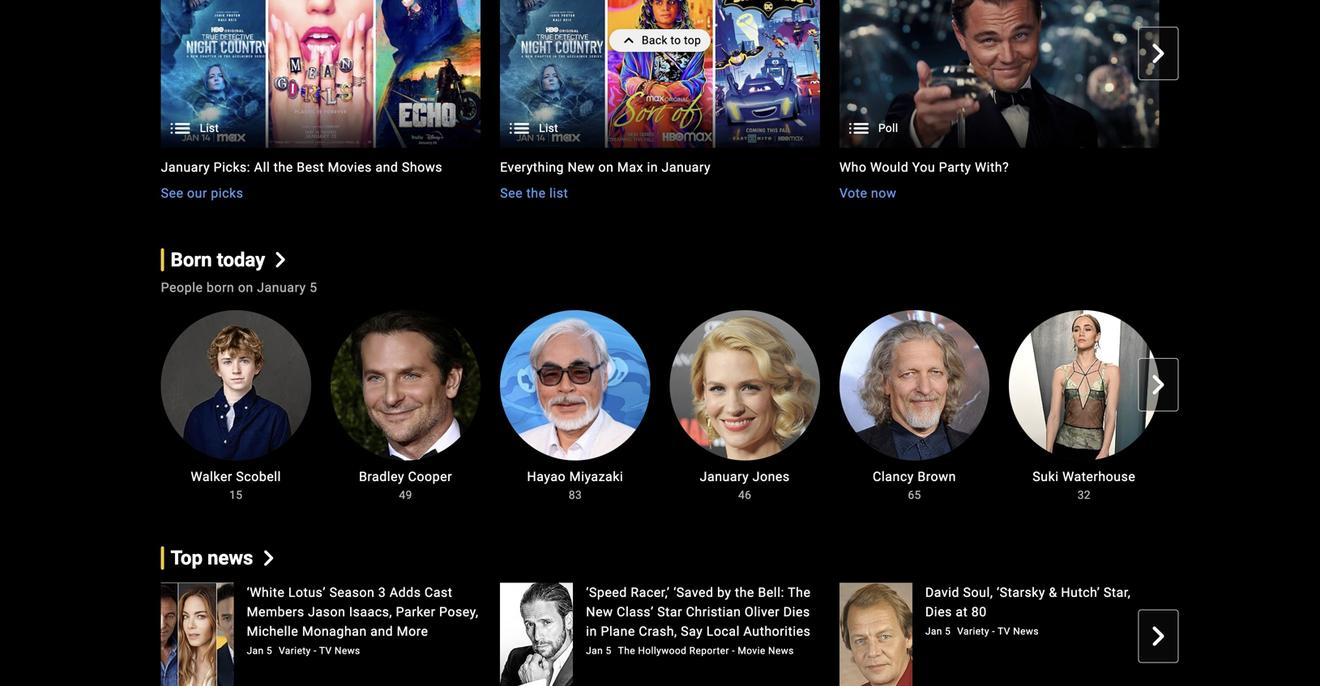 Task type: vqa. For each thing, say whether or not it's contained in the screenshot.
January Jones at an event for Mad Men (2007) image
yes



Task type: locate. For each thing, give the bounding box(es) containing it.
the inside 'speed racer,' 'saved by the bell: the new class' star christian oliver dies in plane crash, say local authorities jan 5 the hollywood reporter - movie news
[[735, 585, 754, 600]]

on for max
[[598, 160, 614, 175]]

'white lotus' season 3 adds cast members jason isaacs, parker posey, michelle monaghan and more jan 5 variety - tv news
[[247, 585, 479, 657]]

1 horizontal spatial list
[[539, 121, 558, 135]]

racer,'
[[631, 585, 670, 600]]

5
[[310, 280, 317, 296], [945, 626, 951, 637], [266, 645, 272, 657], [606, 645, 612, 657]]

shows
[[402, 160, 442, 175]]

1 horizontal spatial in
[[647, 160, 658, 175]]

our
[[187, 185, 207, 201]]

0 horizontal spatial the
[[274, 160, 293, 175]]

the down plane
[[618, 645, 635, 657]]

the inside button
[[526, 185, 546, 201]]

0 horizontal spatial list group
[[161, 0, 481, 148]]

1 production art image from the left
[[161, 0, 481, 148]]

0 vertical spatial in
[[647, 160, 658, 175]]

0 vertical spatial the
[[274, 160, 293, 175]]

2 see from the left
[[500, 185, 523, 201]]

2 horizontal spatial -
[[992, 626, 995, 637]]

born
[[171, 248, 212, 271]]

1 horizontal spatial on
[[598, 160, 614, 175]]

production art image for with?
[[839, 0, 1159, 148]]

variety down 80
[[957, 626, 989, 637]]

crash,
[[639, 624, 677, 639]]

- down "monaghan"
[[314, 645, 317, 657]]

1 vertical spatial chevron right inline image
[[1149, 375, 1168, 395]]

and down isaacs,
[[370, 624, 393, 639]]

hayao
[[527, 469, 566, 485]]

isaacs,
[[349, 604, 392, 620]]

on left max
[[598, 160, 614, 175]]

see left our
[[161, 185, 183, 201]]

january picks: all the best movies and shows link
[[161, 158, 481, 177]]

1 horizontal spatial see
[[500, 185, 523, 201]]

5 inside 'speed racer,' 'saved by the bell: the new class' star christian oliver dies in plane crash, say local authorities jan 5 the hollywood reporter - movie news
[[606, 645, 612, 657]]

suki
[[1033, 469, 1059, 485]]

members
[[247, 604, 304, 620]]

david soul, 'starsky & hutch' star, dies at 80 image
[[839, 583, 912, 686]]

0 vertical spatial chevron right inline image
[[273, 252, 288, 268]]

0 horizontal spatial list link
[[161, 0, 481, 148]]

see inside see the list button
[[500, 185, 523, 201]]

scobell
[[236, 469, 281, 485]]

the right bell:
[[788, 585, 811, 600]]

new up list
[[568, 160, 595, 175]]

poll
[[878, 121, 898, 135]]

dies down david
[[925, 604, 952, 620]]

0 vertical spatial the
[[788, 585, 811, 600]]

new down 'speed
[[586, 604, 613, 620]]

'speed
[[586, 585, 627, 600]]

0 horizontal spatial in
[[586, 624, 597, 639]]

2 horizontal spatial news
[[1013, 626, 1039, 637]]

1 horizontal spatial jan
[[586, 645, 603, 657]]

now
[[871, 185, 897, 201]]

- left movie
[[732, 645, 735, 657]]

1 horizontal spatial -
[[732, 645, 735, 657]]

1 vertical spatial new
[[586, 604, 613, 620]]

variety down michelle
[[279, 645, 311, 657]]

1 vertical spatial tv
[[319, 645, 332, 657]]

top news link
[[161, 547, 276, 570]]

list group for best
[[161, 0, 481, 148]]

5 inside david soul, 'starsky & hutch' star, dies at 80 jan 5 variety - tv news
[[945, 626, 951, 637]]

in
[[647, 160, 658, 175], [586, 624, 597, 639]]

in left plane
[[586, 624, 597, 639]]

dies inside david soul, 'starsky & hutch' star, dies at 80 jan 5 variety - tv news
[[925, 604, 952, 620]]

0 horizontal spatial see
[[161, 185, 183, 201]]

group
[[141, 0, 1320, 203], [161, 0, 481, 203], [500, 0, 820, 203], [839, 0, 1159, 203], [1179, 0, 1320, 148], [1179, 0, 1320, 148], [141, 310, 1179, 502], [161, 310, 311, 461], [330, 310, 481, 461], [500, 310, 650, 461], [670, 310, 820, 461], [839, 310, 990, 461], [1009, 310, 1159, 461], [141, 583, 1179, 686]]

picks
[[211, 185, 243, 201]]

january jones 46
[[700, 469, 790, 502]]

0 horizontal spatial on
[[238, 280, 253, 296]]

2 list group from the left
[[500, 0, 820, 148]]

in right max
[[647, 160, 658, 175]]

0 horizontal spatial production art image
[[161, 0, 481, 148]]

1 horizontal spatial production art image
[[839, 0, 1159, 148]]

group containing 'white lotus' season 3 adds cast members jason isaacs, parker posey, michelle monaghan and more
[[141, 583, 1179, 686]]

dies up authorities
[[783, 604, 810, 620]]

the
[[788, 585, 811, 600], [618, 645, 635, 657]]

list link for in
[[500, 0, 820, 148]]

list up everything
[[539, 121, 558, 135]]

0 vertical spatial variety
[[957, 626, 989, 637]]

season
[[329, 585, 375, 600]]

'speed racer,' 'saved by the bell: the new class' star christian oliver dies in plane crash, say local authorities jan 5 the hollywood reporter - movie news
[[586, 585, 811, 657]]

born today link
[[161, 248, 288, 272]]

miyazaki
[[569, 469, 623, 485]]

january up 46
[[700, 469, 749, 485]]

walker scobell image
[[161, 310, 311, 461]]

see down everything
[[500, 185, 523, 201]]

15
[[229, 489, 243, 502]]

january inside january jones 46
[[700, 469, 749, 485]]

65
[[908, 489, 921, 502]]

born
[[207, 280, 234, 296]]

2 production art image from the left
[[839, 0, 1159, 148]]

'speed racer,' 'saved by the bell: the new class' star christian oliver dies in plane crash, say local authorities image
[[500, 583, 573, 686]]

2 horizontal spatial jan
[[925, 626, 942, 637]]

0 horizontal spatial -
[[314, 645, 317, 657]]

1 list group from the left
[[161, 0, 481, 148]]

2 vertical spatial chevron right inline image
[[261, 550, 276, 566]]

0 horizontal spatial news
[[335, 645, 360, 657]]

1 horizontal spatial list link
[[500, 0, 820, 148]]

list up picks:
[[200, 121, 219, 135]]

jan down david
[[925, 626, 942, 637]]

1 dies from the left
[[783, 604, 810, 620]]

0 vertical spatial on
[[598, 160, 614, 175]]

1 horizontal spatial news
[[768, 645, 794, 657]]

clancy
[[873, 469, 914, 485]]

1 vertical spatial chevron right inline image
[[1149, 627, 1168, 646]]

1 vertical spatial and
[[370, 624, 393, 639]]

jan down michelle
[[247, 645, 264, 657]]

- inside david soul, 'starsky & hutch' star, dies at 80 jan 5 variety - tv news
[[992, 626, 995, 637]]

vote now
[[839, 185, 897, 201]]

dies
[[783, 604, 810, 620], [925, 604, 952, 620]]

star
[[657, 604, 682, 620]]

adds
[[390, 585, 421, 600]]

on right born
[[238, 280, 253, 296]]

on for january
[[238, 280, 253, 296]]

0 horizontal spatial jan
[[247, 645, 264, 657]]

0 horizontal spatial list
[[200, 121, 219, 135]]

list group
[[161, 0, 481, 148], [500, 0, 820, 148]]

production art image
[[161, 0, 481, 148], [839, 0, 1159, 148]]

jan down plane
[[586, 645, 603, 657]]

hayao miyazaki 83
[[527, 469, 623, 502]]

1 list from the left
[[200, 121, 219, 135]]

0 horizontal spatial chevron right inline image
[[273, 252, 288, 268]]

1 horizontal spatial dies
[[925, 604, 952, 620]]

1 see from the left
[[161, 185, 183, 201]]

2 list link from the left
[[500, 0, 820, 148]]

cooper
[[408, 469, 452, 485]]

5 inside "'white lotus' season 3 adds cast members jason isaacs, parker posey, michelle monaghan and more jan 5 variety - tv news"
[[266, 645, 272, 657]]

1 vertical spatial on
[[238, 280, 253, 296]]

and
[[375, 160, 398, 175], [370, 624, 393, 639]]

variety
[[957, 626, 989, 637], [279, 645, 311, 657]]

and inside "'white lotus' season 3 adds cast members jason isaacs, parker posey, michelle monaghan and more jan 5 variety - tv news"
[[370, 624, 393, 639]]

tv inside "'white lotus' season 3 adds cast members jason isaacs, parker posey, michelle monaghan and more jan 5 variety - tv news"
[[319, 645, 332, 657]]

news down authorities
[[768, 645, 794, 657]]

1 horizontal spatial tv
[[998, 626, 1010, 637]]

in inside 'speed racer,' 'saved by the bell: the new class' star christian oliver dies in plane crash, say local authorities jan 5 the hollywood reporter - movie news
[[586, 624, 597, 639]]

the right all
[[274, 160, 293, 175]]

on
[[598, 160, 614, 175], [238, 280, 253, 296]]

see inside see our picks button
[[161, 185, 183, 201]]

everything
[[500, 160, 564, 175]]

chevron right inline image
[[1149, 44, 1168, 63], [1149, 375, 1168, 395], [261, 550, 276, 566]]

2 dies from the left
[[925, 604, 952, 620]]

jones
[[752, 469, 790, 485]]

january right max
[[662, 160, 711, 175]]

1 vertical spatial variety
[[279, 645, 311, 657]]

1 horizontal spatial list group
[[500, 0, 820, 148]]

news down 'starsky
[[1013, 626, 1039, 637]]

january down today
[[257, 280, 306, 296]]

best
[[297, 160, 324, 175]]

the left list
[[526, 185, 546, 201]]

poster image
[[500, 0, 820, 148]]

and left shows
[[375, 160, 398, 175]]

tv down "monaghan"
[[319, 645, 332, 657]]

vote now button
[[839, 183, 897, 203]]

0 horizontal spatial dies
[[783, 604, 810, 620]]

-
[[992, 626, 995, 637], [314, 645, 317, 657], [732, 645, 735, 657]]

1 horizontal spatial the
[[788, 585, 811, 600]]

chevron right inline image inside top news link
[[261, 550, 276, 566]]

news down "monaghan"
[[335, 645, 360, 657]]

2 vertical spatial the
[[735, 585, 754, 600]]

list for january
[[200, 121, 219, 135]]

'white lotus' season 3 adds cast members jason isaacs, parker posey, michelle monaghan and more image
[[161, 583, 234, 686]]

0 vertical spatial tv
[[998, 626, 1010, 637]]

new
[[568, 160, 595, 175], [586, 604, 613, 620]]

jason
[[308, 604, 345, 620]]

production art image for best
[[161, 0, 481, 148]]

top
[[171, 547, 203, 570]]

see
[[161, 185, 183, 201], [500, 185, 523, 201]]

2 list from the left
[[539, 121, 558, 135]]

0 horizontal spatial the
[[618, 645, 635, 657]]

'starsky
[[997, 585, 1045, 600]]

david
[[925, 585, 959, 600]]

1 list link from the left
[[161, 0, 481, 148]]

2 horizontal spatial the
[[735, 585, 754, 600]]

jan inside 'speed racer,' 'saved by the bell: the new class' star christian oliver dies in plane crash, say local authorities jan 5 the hollywood reporter - movie news
[[586, 645, 603, 657]]

list link
[[161, 0, 481, 148], [500, 0, 820, 148]]

tv down 'starsky
[[998, 626, 1010, 637]]

- inside "'white lotus' season 3 adds cast members jason isaacs, parker posey, michelle monaghan and more jan 5 variety - tv news"
[[314, 645, 317, 657]]

see for see our picks
[[161, 185, 183, 201]]

1 horizontal spatial variety
[[957, 626, 989, 637]]

chevron right inline image
[[273, 252, 288, 268], [1149, 627, 1168, 646]]

the right by
[[735, 585, 754, 600]]

0 horizontal spatial variety
[[279, 645, 311, 657]]

1 vertical spatial the
[[526, 185, 546, 201]]

1 horizontal spatial the
[[526, 185, 546, 201]]

- down 'soul,'
[[992, 626, 995, 637]]

jan
[[925, 626, 942, 637], [247, 645, 264, 657], [586, 645, 603, 657]]

1 vertical spatial in
[[586, 624, 597, 639]]

expand less image
[[619, 29, 642, 52]]

tv inside david soul, 'starsky & hutch' star, dies at 80 jan 5 variety - tv news
[[998, 626, 1010, 637]]

back to top
[[642, 34, 701, 47]]

0 horizontal spatial tv
[[319, 645, 332, 657]]

people
[[161, 280, 203, 296]]



Task type: describe. For each thing, give the bounding box(es) containing it.
would
[[870, 160, 909, 175]]

'white
[[247, 585, 285, 600]]

monaghan
[[302, 624, 367, 639]]

january picks: all the best movies and shows
[[161, 160, 442, 175]]

jan inside david soul, 'starsky & hutch' star, dies at 80 jan 5 variety - tv news
[[925, 626, 942, 637]]

list
[[549, 185, 568, 201]]

see the list
[[500, 185, 568, 201]]

oliver
[[745, 604, 780, 620]]

news inside 'speed racer,' 'saved by the bell: the new class' star christian oliver dies in plane crash, say local authorities jan 5 the hollywood reporter - movie news
[[768, 645, 794, 657]]

0 vertical spatial new
[[568, 160, 595, 175]]

'saved
[[673, 585, 714, 600]]

group containing walker scobell
[[141, 310, 1179, 502]]

see for see the list
[[500, 185, 523, 201]]

waterhouse
[[1062, 469, 1136, 485]]

news
[[207, 547, 253, 570]]

group containing everything new on max in january
[[500, 0, 820, 203]]

michelle
[[247, 624, 298, 639]]

people born on january 5
[[161, 280, 317, 296]]

reporter
[[689, 645, 729, 657]]

top news
[[171, 547, 253, 570]]

january up our
[[161, 160, 210, 175]]

0 vertical spatial and
[[375, 160, 398, 175]]

lotus'
[[288, 585, 326, 600]]

see our picks
[[161, 185, 243, 201]]

star,
[[1104, 585, 1131, 600]]

bradley cooper 49
[[359, 469, 452, 502]]

more
[[397, 624, 428, 639]]

picks:
[[213, 160, 250, 175]]

christian
[[686, 604, 741, 620]]

hayao miyazaki at an event for ponyo (2008) image
[[500, 310, 650, 461]]

clancy brown at an event for cowboys & aliens (2011) image
[[839, 310, 990, 461]]

46
[[738, 489, 751, 502]]

see the list button
[[500, 183, 568, 203]]

3
[[378, 585, 386, 600]]

&
[[1049, 585, 1057, 600]]

party
[[939, 160, 971, 175]]

group containing who would you party with?
[[839, 0, 1159, 203]]

hutch'
[[1061, 585, 1100, 600]]

list link for best
[[161, 0, 481, 148]]

news inside david soul, 'starsky & hutch' star, dies at 80 jan 5 variety - tv news
[[1013, 626, 1039, 637]]

who
[[839, 160, 867, 175]]

posey,
[[439, 604, 479, 620]]

80
[[971, 604, 987, 620]]

vote
[[839, 185, 867, 201]]

movie
[[738, 645, 765, 657]]

all
[[254, 160, 270, 175]]

hollywood
[[638, 645, 687, 657]]

suki waterhouse 32
[[1033, 469, 1136, 502]]

local
[[706, 624, 740, 639]]

authorities
[[743, 624, 811, 639]]

1 horizontal spatial chevron right inline image
[[1149, 627, 1168, 646]]

back
[[642, 34, 667, 47]]

cast
[[425, 585, 453, 600]]

everything new on max in january link
[[500, 158, 820, 177]]

everything new on max in january
[[500, 160, 711, 175]]

news inside "'white lotus' season 3 adds cast members jason isaacs, parker posey, michelle monaghan and more jan 5 variety - tv news"
[[335, 645, 360, 657]]

plane
[[601, 624, 635, 639]]

with?
[[975, 160, 1009, 175]]

say
[[681, 624, 703, 639]]

poll link
[[839, 0, 1159, 148]]

83
[[569, 489, 582, 502]]

bradley cooper image
[[330, 310, 481, 461]]

parker
[[396, 604, 436, 620]]

back to top button
[[609, 29, 711, 52]]

to
[[670, 34, 681, 47]]

bradley
[[359, 469, 404, 485]]

at
[[956, 604, 968, 620]]

born today
[[171, 248, 265, 271]]

who would you party with? link
[[839, 158, 1159, 177]]

bell:
[[758, 585, 784, 600]]

walker scobell 15
[[191, 469, 281, 502]]

clancy brown 65
[[873, 469, 956, 502]]

list for everything
[[539, 121, 558, 135]]

dies inside 'speed racer,' 'saved by the bell: the new class' star christian oliver dies in plane crash, say local authorities jan 5 the hollywood reporter - movie news
[[783, 604, 810, 620]]

see our picks button
[[161, 183, 243, 203]]

jan inside "'white lotus' season 3 adds cast members jason isaacs, parker posey, michelle monaghan and more jan 5 variety - tv news"
[[247, 645, 264, 657]]

0 vertical spatial chevron right inline image
[[1149, 44, 1168, 63]]

suki waterhouse image
[[1009, 310, 1159, 461]]

in inside everything new on max in january link
[[647, 160, 658, 175]]

you
[[912, 160, 935, 175]]

1 vertical spatial the
[[618, 645, 635, 657]]

class'
[[617, 604, 654, 620]]

- inside 'speed racer,' 'saved by the bell: the new class' star christian oliver dies in plane crash, say local authorities jan 5 the hollywood reporter - movie news
[[732, 645, 735, 657]]

january jones at an event for mad men (2007) image
[[670, 310, 820, 461]]

chevron right inline image inside the born today link
[[273, 252, 288, 268]]

poll group
[[839, 0, 1159, 148]]

brown
[[917, 469, 956, 485]]

max
[[617, 160, 643, 175]]

soul,
[[963, 585, 993, 600]]

variety inside david soul, 'starsky & hutch' star, dies at 80 jan 5 variety - tv news
[[957, 626, 989, 637]]

32
[[1077, 489, 1091, 502]]

who would you party with?
[[839, 160, 1009, 175]]

variety inside "'white lotus' season 3 adds cast members jason isaacs, parker posey, michelle monaghan and more jan 5 variety - tv news"
[[279, 645, 311, 657]]

today
[[217, 248, 265, 271]]

top
[[684, 34, 701, 47]]

movies
[[328, 160, 372, 175]]

list group for in
[[500, 0, 820, 148]]

new inside 'speed racer,' 'saved by the bell: the new class' star christian oliver dies in plane crash, say local authorities jan 5 the hollywood reporter - movie news
[[586, 604, 613, 620]]

david soul, 'starsky & hutch' star, dies at 80 jan 5 variety - tv news
[[925, 585, 1131, 637]]



